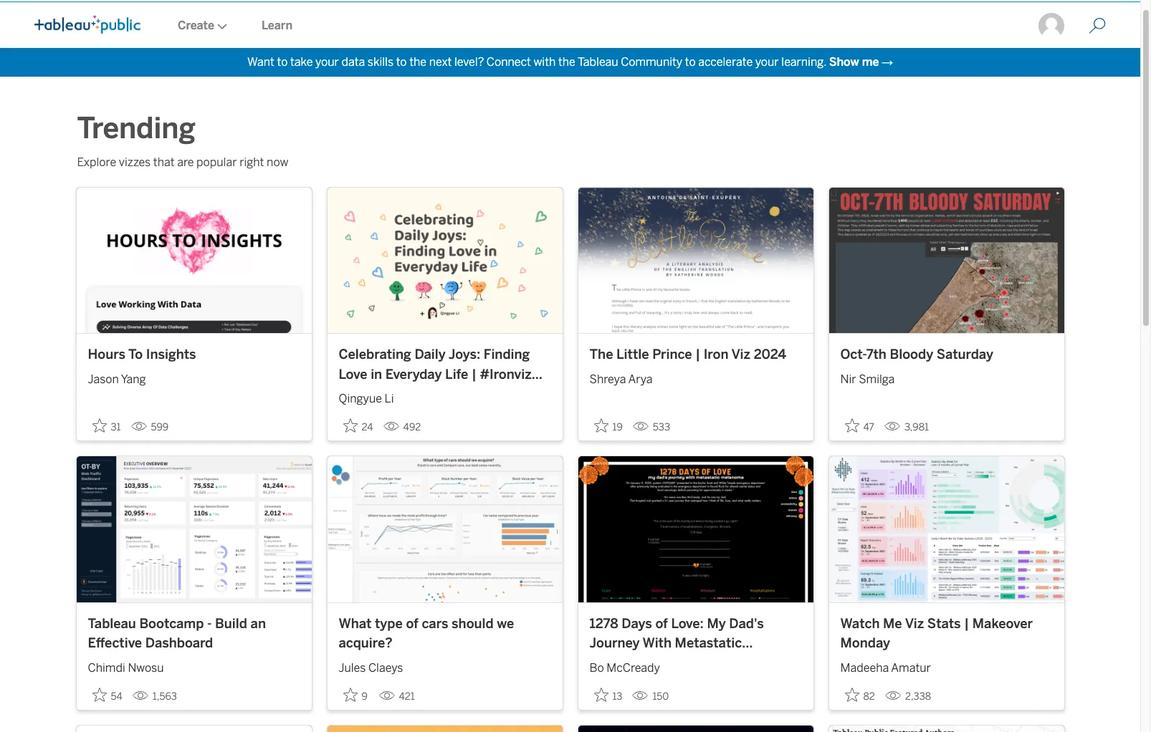 Task type: vqa. For each thing, say whether or not it's contained in the screenshot.
150
yes



Task type: describe. For each thing, give the bounding box(es) containing it.
the little prince | iron viz 2024
[[590, 347, 786, 363]]

| inside watch me viz stats | makeover monday
[[964, 616, 969, 632]]

the little prince | iron viz 2024 link
[[590, 346, 802, 365]]

dashboard
[[145, 636, 213, 652]]

19
[[612, 422, 623, 434]]

add favorite button for oct-7th bloody saturday
[[840, 415, 879, 438]]

me
[[883, 616, 902, 632]]

13
[[612, 691, 622, 703]]

learn link
[[244, 4, 310, 48]]

nwosu
[[128, 661, 164, 675]]

trending
[[77, 111, 196, 146]]

cars
[[422, 616, 448, 632]]

finding
[[484, 347, 530, 363]]

makeover
[[972, 616, 1033, 632]]

in
[[371, 367, 382, 383]]

2024_qingyue
[[339, 386, 430, 402]]

with
[[643, 636, 672, 652]]

hours
[[88, 347, 125, 363]]

are
[[177, 156, 194, 169]]

type
[[375, 616, 403, 632]]

tableau inside tableau bootcamp - build an effective dashboard
[[88, 616, 136, 632]]

2024
[[754, 347, 786, 363]]

oct-7th bloody saturday link
[[840, 346, 1053, 365]]

that
[[153, 156, 175, 169]]

workbook thumbnail image for me
[[829, 457, 1064, 603]]

create
[[178, 19, 214, 32]]

0 vertical spatial tableau
[[578, 55, 618, 69]]

1278 days of love: my dad's journey with metastatic melanoma (#ironviz 2023)
[[590, 616, 764, 671]]

bloody
[[890, 347, 933, 363]]

tableau bootcamp - build an effective dashboard
[[88, 616, 266, 652]]

qingyue li link
[[339, 385, 551, 408]]

smilga‬‎
[[859, 373, 895, 386]]

life
[[445, 367, 468, 383]]

→
[[882, 55, 893, 69]]

421
[[399, 691, 415, 703]]

watch me viz stats | makeover monday link
[[840, 615, 1053, 654]]

add favorite button for tableau bootcamp - build an effective dashboard
[[88, 684, 127, 707]]

2 your from the left
[[755, 55, 779, 69]]

yang
[[121, 373, 146, 386]]

community
[[621, 55, 682, 69]]

Add Favorite button
[[840, 684, 879, 707]]

arya
[[628, 373, 653, 386]]

acquire?
[[339, 636, 393, 652]]

chimdi
[[88, 661, 125, 675]]

love
[[339, 367, 367, 383]]

533
[[653, 422, 670, 434]]

stats
[[927, 616, 961, 632]]

workbook thumbnail image for days
[[578, 457, 813, 603]]

want
[[247, 55, 274, 69]]

of for days
[[655, 616, 668, 632]]

shreya arya link
[[590, 365, 802, 388]]

me
[[862, 55, 879, 69]]

1 your from the left
[[315, 55, 339, 69]]

shreya
[[590, 373, 626, 386]]

jules claeys link
[[339, 654, 551, 677]]

daily
[[415, 347, 446, 363]]

hours to insights
[[88, 347, 196, 363]]

jules claeys
[[339, 661, 403, 675]]

an
[[251, 616, 266, 632]]

599
[[151, 422, 169, 434]]

533 views element
[[627, 416, 676, 440]]

492 views element
[[377, 416, 427, 440]]

bo mccready link
[[590, 654, 802, 677]]

explore
[[77, 156, 116, 169]]

add favorite button for what type of cars should we acquire?
[[339, 684, 373, 707]]

go to search image
[[1072, 17, 1123, 34]]

oct-
[[840, 347, 866, 363]]

599 views element
[[125, 416, 174, 440]]

Add Favorite button
[[590, 684, 627, 707]]

everyday
[[385, 367, 442, 383]]

watch
[[840, 616, 880, 632]]

logo image
[[34, 15, 140, 34]]

2023)
[[720, 656, 758, 671]]

madeeha amatur
[[840, 661, 931, 675]]

madeeha amatur link
[[840, 654, 1053, 677]]

1 to from the left
[[277, 55, 288, 69]]

1,563 views element
[[127, 685, 183, 709]]

‫nir smilga‬‎ link
[[840, 365, 1053, 388]]

love:
[[671, 616, 704, 632]]

3 to from the left
[[685, 55, 696, 69]]

0 vertical spatial |
[[695, 347, 700, 363]]

popular
[[196, 156, 237, 169]]

learning.
[[781, 55, 826, 69]]

-
[[207, 616, 212, 632]]

jason
[[88, 373, 119, 386]]

‫nir
[[840, 373, 856, 386]]

jason yang
[[88, 373, 146, 386]]

2,338
[[905, 691, 931, 703]]

workbook thumbnail image for to
[[76, 188, 311, 334]]

workbook thumbnail image for little
[[578, 188, 813, 334]]



Task type: locate. For each thing, give the bounding box(es) containing it.
celebrating daily joys: finding love in everyday life | #ironviz 2024_qingyue link
[[339, 346, 551, 402]]

Add Favorite button
[[88, 415, 125, 438]]

what
[[339, 616, 372, 632]]

2 of from the left
[[655, 616, 668, 632]]

add favorite button for the little prince | iron viz 2024
[[590, 415, 627, 438]]

workbook thumbnail image for daily
[[327, 188, 562, 334]]

0 horizontal spatial tableau
[[88, 616, 136, 632]]

chimdi nwosu link
[[88, 654, 300, 677]]

accelerate
[[698, 55, 753, 69]]

0 horizontal spatial |
[[472, 367, 477, 383]]

1 horizontal spatial viz
[[905, 616, 924, 632]]

what type of cars should we acquire?
[[339, 616, 514, 652]]

with
[[534, 55, 556, 69]]

of for type
[[406, 616, 419, 632]]

492
[[403, 422, 421, 434]]

my
[[707, 616, 726, 632]]

joys:
[[449, 347, 480, 363]]

add favorite button down jules
[[339, 684, 373, 707]]

of inside what type of cars should we acquire?
[[406, 616, 419, 632]]

tableau right with
[[578, 55, 618, 69]]

2 horizontal spatial to
[[685, 55, 696, 69]]

7th
[[866, 347, 887, 363]]

qingyue
[[339, 392, 382, 406]]

show me link
[[829, 55, 879, 69]]

your right the take
[[315, 55, 339, 69]]

bo mccready
[[590, 661, 660, 675]]

‫nir smilga‬‎
[[840, 373, 895, 386]]

#ironviz
[[480, 367, 532, 383]]

1278 days of love: my dad's journey with metastatic melanoma (#ironviz 2023) link
[[590, 615, 802, 671]]

to left the accelerate
[[685, 55, 696, 69]]

of inside the "1278 days of love: my dad's journey with metastatic melanoma (#ironviz 2023)"
[[655, 616, 668, 632]]

mccready
[[607, 661, 660, 675]]

(#ironviz
[[658, 656, 717, 671]]

next
[[429, 55, 452, 69]]

shreya arya
[[590, 373, 653, 386]]

viz inside watch me viz stats | makeover monday
[[905, 616, 924, 632]]

level?
[[454, 55, 484, 69]]

1 of from the left
[[406, 616, 419, 632]]

0 horizontal spatial to
[[277, 55, 288, 69]]

terry.turtle image
[[1037, 11, 1066, 40]]

add favorite button containing 54
[[88, 684, 127, 707]]

1 the from the left
[[409, 55, 427, 69]]

| inside celebrating daily joys: finding love in everyday life | #ironviz 2024_qingyue
[[472, 367, 477, 383]]

viz
[[731, 347, 750, 363], [905, 616, 924, 632]]

1278
[[590, 616, 618, 632]]

celebrating
[[339, 347, 411, 363]]

9
[[362, 691, 368, 703]]

1 horizontal spatial tableau
[[578, 55, 618, 69]]

3,981
[[904, 422, 929, 434]]

your
[[315, 55, 339, 69], [755, 55, 779, 69]]

2 vertical spatial |
[[964, 616, 969, 632]]

tableau bootcamp - build an effective dashboard link
[[88, 615, 300, 654]]

add favorite button down ‫nir smilga‬‎
[[840, 415, 879, 438]]

150 views element
[[627, 685, 675, 709]]

1 horizontal spatial your
[[755, 55, 779, 69]]

1 horizontal spatial to
[[396, 55, 407, 69]]

82
[[863, 691, 875, 703]]

47
[[863, 422, 874, 434]]

vizzes
[[119, 156, 151, 169]]

iron
[[704, 347, 729, 363]]

workbook thumbnail image for 7th
[[829, 188, 1064, 334]]

learn
[[262, 19, 292, 32]]

workbook thumbnail image for type
[[327, 457, 562, 603]]

to left the take
[[277, 55, 288, 69]]

saturday
[[937, 347, 993, 363]]

watch me viz stats | makeover monday
[[840, 616, 1033, 652]]

add favorite button containing 47
[[840, 415, 879, 438]]

Add Favorite button
[[339, 415, 377, 438]]

to
[[277, 55, 288, 69], [396, 55, 407, 69], [685, 55, 696, 69]]

oct-7th bloody saturday
[[840, 347, 993, 363]]

journey
[[590, 636, 640, 652]]

celebrating daily joys: finding love in everyday life | #ironviz 2024_qingyue
[[339, 347, 532, 402]]

bo
[[590, 661, 604, 675]]

421 views element
[[373, 685, 421, 709]]

the right with
[[558, 55, 575, 69]]

of
[[406, 616, 419, 632], [655, 616, 668, 632]]

1 vertical spatial |
[[472, 367, 477, 383]]

150
[[653, 691, 669, 703]]

right
[[239, 156, 264, 169]]

add favorite button containing 19
[[590, 415, 627, 438]]

connect
[[487, 55, 531, 69]]

bootcamp
[[139, 616, 204, 632]]

1 horizontal spatial the
[[558, 55, 575, 69]]

workbook thumbnail image
[[76, 188, 311, 334], [327, 188, 562, 334], [578, 188, 813, 334], [829, 188, 1064, 334], [76, 457, 311, 603], [327, 457, 562, 603], [578, 457, 813, 603], [829, 457, 1064, 603]]

take
[[290, 55, 313, 69]]

melanoma
[[590, 656, 655, 671]]

explore vizzes that are popular right now
[[77, 156, 288, 169]]

2 horizontal spatial |
[[964, 616, 969, 632]]

of left cars
[[406, 616, 419, 632]]

viz right me at the right bottom of the page
[[905, 616, 924, 632]]

| right life
[[472, 367, 477, 383]]

insights
[[146, 347, 196, 363]]

amatur
[[891, 661, 931, 675]]

0 horizontal spatial your
[[315, 55, 339, 69]]

viz right iron
[[731, 347, 750, 363]]

qingyue li
[[339, 392, 394, 406]]

2 to from the left
[[396, 55, 407, 69]]

should
[[452, 616, 494, 632]]

madeeha
[[840, 661, 889, 675]]

add favorite button down shreya
[[590, 415, 627, 438]]

1 horizontal spatial of
[[655, 616, 668, 632]]

to right skills
[[396, 55, 407, 69]]

show
[[829, 55, 859, 69]]

24
[[362, 422, 373, 434]]

claeys
[[368, 661, 403, 675]]

chimdi nwosu
[[88, 661, 164, 675]]

of up with on the bottom
[[655, 616, 668, 632]]

Add Favorite button
[[590, 415, 627, 438], [840, 415, 879, 438], [88, 684, 127, 707], [339, 684, 373, 707]]

the left next
[[409, 55, 427, 69]]

effective
[[88, 636, 142, 652]]

hours to insights link
[[88, 346, 300, 365]]

1 horizontal spatial |
[[695, 347, 700, 363]]

li
[[385, 392, 394, 406]]

0 horizontal spatial the
[[409, 55, 427, 69]]

add favorite button containing 9
[[339, 684, 373, 707]]

your left learning.
[[755, 55, 779, 69]]

add favorite button down chimdi
[[88, 684, 127, 707]]

we
[[497, 616, 514, 632]]

the
[[590, 347, 613, 363]]

workbook thumbnail image for bootcamp
[[76, 457, 311, 603]]

to
[[128, 347, 143, 363]]

2 the from the left
[[558, 55, 575, 69]]

0 horizontal spatial of
[[406, 616, 419, 632]]

3,981 views element
[[879, 416, 935, 440]]

31
[[111, 422, 121, 434]]

little
[[616, 347, 649, 363]]

now
[[267, 156, 288, 169]]

days
[[622, 616, 652, 632]]

2,338 views element
[[879, 685, 937, 709]]

| left iron
[[695, 347, 700, 363]]

tableau up effective
[[88, 616, 136, 632]]

1 vertical spatial tableau
[[88, 616, 136, 632]]

0 vertical spatial viz
[[731, 347, 750, 363]]

jules
[[339, 661, 366, 675]]

1,563
[[153, 691, 177, 703]]

data
[[341, 55, 365, 69]]

| right stats
[[964, 616, 969, 632]]

0 horizontal spatial viz
[[731, 347, 750, 363]]

prince
[[652, 347, 692, 363]]

1 vertical spatial viz
[[905, 616, 924, 632]]

skills
[[368, 55, 394, 69]]

monday
[[840, 636, 890, 652]]



